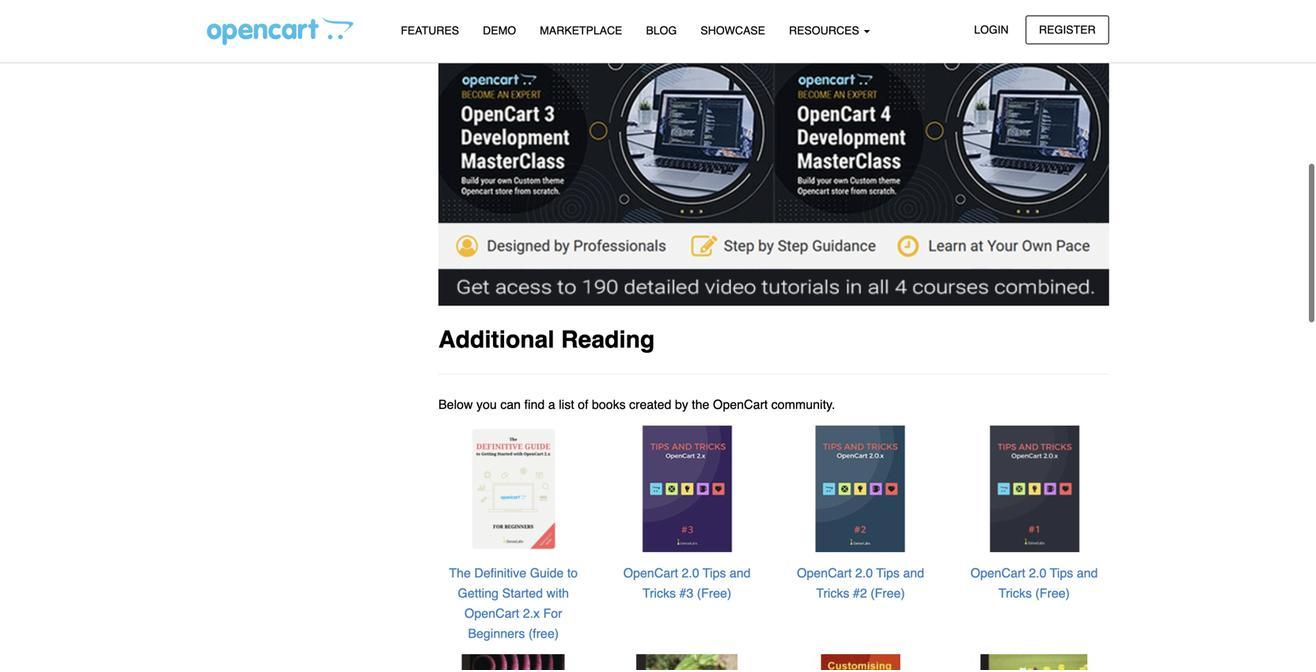 Task type: locate. For each thing, give the bounding box(es) containing it.
tips inside opencart 2.0 tips and tricks (free)
[[1050, 566, 1074, 580]]

2.0 inside opencart 2.0 tips and tricks (free)
[[1029, 566, 1047, 580]]

opencart 2.0 tips and tricks #3 (free)
[[623, 566, 751, 601]]

1 2.0 from the left
[[682, 566, 699, 580]]

tricks inside opencart 2.0 tips and tricks #3 (free)
[[643, 586, 676, 601]]

1 (free) from the left
[[697, 586, 732, 601]]

2.0
[[682, 566, 699, 580], [856, 566, 873, 580], [1029, 566, 1047, 580]]

3 tips from the left
[[1050, 566, 1074, 580]]

1 tricks from the left
[[643, 586, 676, 601]]

1 tips from the left
[[703, 566, 726, 580]]

tricks inside opencart 2.0 tips and tricks (free)
[[999, 586, 1032, 601]]

(free) inside opencart 2.0 tips and tricks #3 (free)
[[697, 586, 732, 601]]

beginners
[[468, 627, 525, 641]]

tricks left #2
[[816, 586, 850, 601]]

register link
[[1026, 15, 1109, 44]]

for
[[543, 606, 562, 621]]

opencart
[[713, 398, 768, 412], [623, 566, 678, 580], [797, 566, 852, 580], [971, 566, 1026, 580], [465, 606, 519, 621]]

2 tricks from the left
[[816, 586, 850, 601]]

3 2.0 from the left
[[1029, 566, 1047, 580]]

tricks for #3
[[643, 586, 676, 601]]

below
[[439, 398, 473, 412]]

(free) for #3
[[697, 586, 732, 601]]

and for opencart 2.0 tips and tricks (free)
[[1077, 566, 1098, 580]]

getting
[[458, 586, 499, 601]]

tricks for #2
[[816, 586, 850, 601]]

1 horizontal spatial tricks
[[816, 586, 850, 601]]

and inside the opencart 2.0 tips and tricks #2 (free)
[[903, 566, 925, 580]]

tips inside the opencart 2.0 tips and tricks #2 (free)
[[877, 566, 900, 580]]

2 horizontal spatial and
[[1077, 566, 1098, 580]]

and inside opencart 2.0 tips and tricks (free)
[[1077, 566, 1098, 580]]

3 tricks from the left
[[999, 586, 1032, 601]]

1 and from the left
[[730, 566, 751, 580]]

1 horizontal spatial and
[[903, 566, 925, 580]]

tricks up opencart theme and module development image
[[999, 586, 1032, 601]]

created
[[629, 398, 672, 412]]

0 horizontal spatial tips
[[703, 566, 726, 580]]

(free) right #2
[[871, 586, 905, 601]]

2.0 inside the opencart 2.0 tips and tricks #2 (free)
[[856, 566, 873, 580]]

2.0 inside opencart 2.0 tips and tricks #3 (free)
[[682, 566, 699, 580]]

can
[[500, 398, 521, 412]]

3 and from the left
[[1077, 566, 1098, 580]]

tricks inside the opencart 2.0 tips and tricks #2 (free)
[[816, 586, 850, 601]]

showcase link
[[689, 17, 777, 44]]

resources link
[[777, 17, 882, 44]]

2 horizontal spatial 2.0
[[1029, 566, 1047, 580]]

(free) right #3
[[697, 586, 732, 601]]

resources
[[789, 24, 862, 37]]

and
[[730, 566, 751, 580], [903, 566, 925, 580], [1077, 566, 1098, 580]]

(free)
[[697, 586, 732, 601], [871, 586, 905, 601], [1036, 586, 1070, 601]]

opencart inside opencart 2.0 tips and tricks #3 (free)
[[623, 566, 678, 580]]

#3
[[680, 586, 694, 601]]

of
[[578, 398, 589, 412]]

tips for (free)
[[1050, 566, 1074, 580]]

opencart inside opencart 2.0 tips and tricks (free)
[[971, 566, 1026, 580]]

tricks left #3
[[643, 586, 676, 601]]

0 horizontal spatial 2.0
[[682, 566, 699, 580]]

2 (free) from the left
[[871, 586, 905, 601]]

opencart 2.0 tips and tricks #3 (free) link
[[623, 566, 751, 601]]

opencart inside the definitive guide to getting started with opencart 2.x for beginners (free)
[[465, 606, 519, 621]]

showcase
[[701, 24, 765, 37]]

0 horizontal spatial (free)
[[697, 586, 732, 601]]

2.0 for #3
[[682, 566, 699, 580]]

0 horizontal spatial and
[[730, 566, 751, 580]]

tips for #2
[[877, 566, 900, 580]]

2 horizontal spatial tips
[[1050, 566, 1074, 580]]

features
[[401, 24, 459, 37]]

you
[[477, 398, 497, 412]]

2 and from the left
[[903, 566, 925, 580]]

marketplace link
[[528, 17, 634, 44]]

and for opencart 2.0 tips and tricks #2 (free)
[[903, 566, 925, 580]]

tips
[[703, 566, 726, 580], [877, 566, 900, 580], [1050, 566, 1074, 580]]

1 horizontal spatial (free)
[[871, 586, 905, 601]]

2 tips from the left
[[877, 566, 900, 580]]

2 horizontal spatial tricks
[[999, 586, 1032, 601]]

1 horizontal spatial tips
[[877, 566, 900, 580]]

opencart for opencart 2.0 tips and tricks (free)
[[971, 566, 1026, 580]]

opencart 1.4 template design cookbook image
[[623, 654, 751, 670]]

2 horizontal spatial (free)
[[1036, 586, 1070, 601]]

started
[[502, 586, 543, 601]]

and inside opencart 2.0 tips and tricks #3 (free)
[[730, 566, 751, 580]]

opencart for opencart 2.0 tips and tricks #2 (free)
[[797, 566, 852, 580]]

(free) up opencart theme and module development image
[[1036, 586, 1070, 601]]

(free) inside the opencart 2.0 tips and tricks #2 (free)
[[871, 586, 905, 601]]

1 horizontal spatial 2.0
[[856, 566, 873, 580]]

tricks
[[643, 586, 676, 601], [816, 586, 850, 601], [999, 586, 1032, 601]]

0 horizontal spatial tricks
[[643, 586, 676, 601]]

tips inside opencart 2.0 tips and tricks #3 (free)
[[703, 566, 726, 580]]

the
[[449, 566, 471, 580]]

community.
[[772, 398, 835, 412]]

books
[[592, 398, 626, 412]]

3 (free) from the left
[[1036, 586, 1070, 601]]

opencart inside the opencart 2.0 tips and tricks #2 (free)
[[797, 566, 852, 580]]

the
[[692, 398, 710, 412]]

2 2.0 from the left
[[856, 566, 873, 580]]

below you can find a list of books created by the opencart community.
[[439, 398, 835, 412]]



Task type: describe. For each thing, give the bounding box(es) containing it.
(free) for #2
[[871, 586, 905, 601]]

free opencart book image
[[970, 425, 1099, 553]]

opencart theme and module development image
[[970, 654, 1099, 670]]

opencart - open source shopping cart solution image
[[207, 17, 353, 45]]

login
[[974, 23, 1009, 36]]

#2
[[853, 586, 867, 601]]

opencart 2.0 tips and tricks (free)
[[971, 566, 1098, 601]]

with
[[547, 586, 569, 601]]

login link
[[961, 15, 1022, 44]]

list
[[559, 398, 574, 412]]

tricks for (free)
[[999, 586, 1032, 601]]

find
[[524, 398, 545, 412]]

blog
[[646, 24, 677, 37]]

instant e-commerce with opencart: build a shop how-to image
[[449, 654, 578, 670]]

a
[[548, 398, 555, 412]]

2.x
[[523, 606, 540, 621]]

(free) inside opencart 2.0 tips and tricks (free)
[[1036, 586, 1070, 601]]

2.0 for #2
[[856, 566, 873, 580]]

the definitive guide to getting started with opencart 2.x for beginners (free) link
[[449, 566, 578, 641]]

tips for #3
[[703, 566, 726, 580]]

register
[[1039, 23, 1096, 36]]

opencart tips and tricks part 2 image
[[797, 425, 925, 553]]

the definitive guide to getting started with opencart 2.x for beginners (free)
[[449, 566, 578, 641]]

blog link
[[634, 17, 689, 44]]

features link
[[389, 17, 471, 44]]

demo
[[483, 24, 516, 37]]

additional reading
[[439, 326, 655, 354]]

guide
[[530, 566, 564, 580]]

definitive
[[474, 566, 527, 580]]

additional
[[439, 326, 555, 354]]

by
[[675, 398, 688, 412]]

and for opencart 2.0 tips and tricks #3 (free)
[[730, 566, 751, 580]]

to
[[567, 566, 578, 580]]

the definitive guide to getting started with opencart 2.x for beginners image
[[449, 425, 578, 553]]

reading
[[561, 326, 655, 354]]

opencart tips and tricks part 3 image
[[623, 425, 751, 553]]

2.0 for (free)
[[1029, 566, 1047, 580]]

opencart 2.0 tips and tricks (free) link
[[971, 566, 1098, 601]]

marketplace
[[540, 24, 623, 37]]

opencart 2.0 tips and tricks #2 (free)
[[797, 566, 925, 601]]

opencart 2.0 tips and tricks #2 (free) link
[[797, 566, 925, 601]]

(free)
[[529, 627, 559, 641]]

demo link
[[471, 17, 528, 44]]

opencart for opencart 2.0 tips and tricks #3 (free)
[[623, 566, 678, 580]]

customising opencart (revised edition) 1.5.6.4 image
[[797, 654, 925, 670]]



Task type: vqa. For each thing, say whether or not it's contained in the screenshot.
As
no



